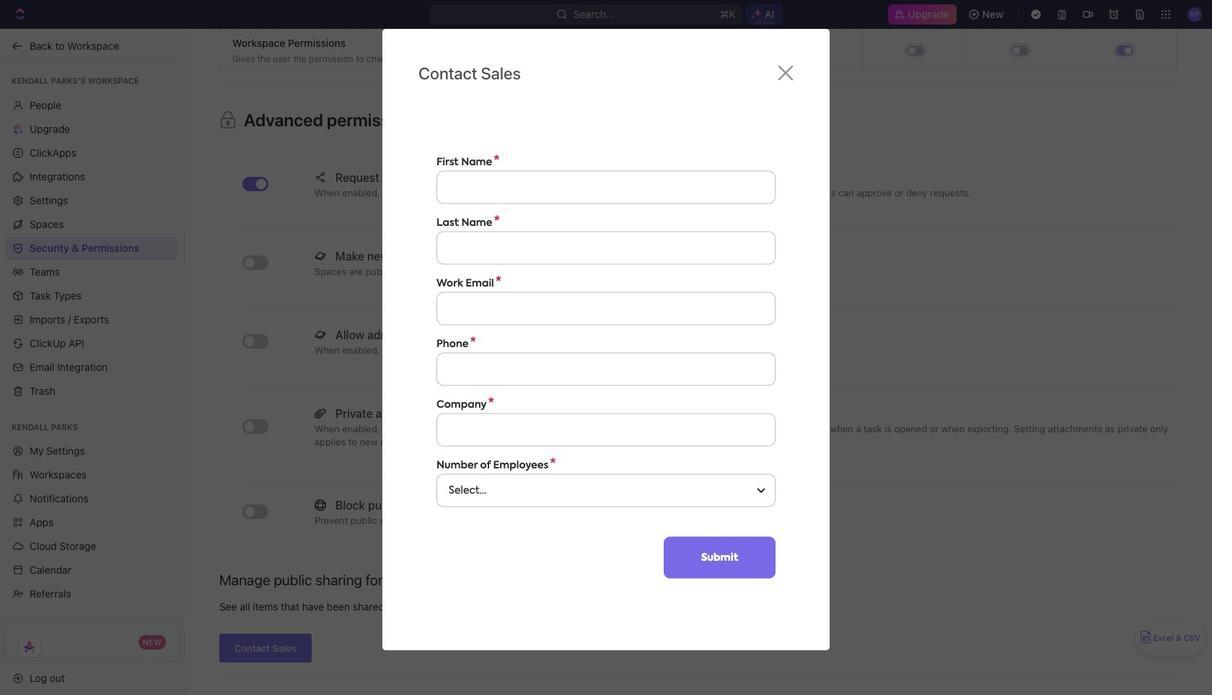 Task type: vqa. For each thing, say whether or not it's contained in the screenshot.
a
yes



Task type: describe. For each thing, give the bounding box(es) containing it.
or inside when enabled, attachment links will automatically expire one hour after the link is generated. new links are generated when a task is opened or when exporting. setting attachments as private only applies to new attachments added after the feature has been turned on.
[[930, 423, 939, 435]]

to left request
[[529, 187, 538, 199]]

permission
[[309, 53, 354, 64]]

spaces up when enabled, admins will be able to add/remove people and transfer ownership of all spaces.
[[509, 328, 548, 341]]

2 is from the left
[[885, 423, 892, 435]]

/
[[68, 313, 71, 325]]

calendar
[[30, 564, 71, 576]]

that
[[281, 601, 299, 613]]

1 vertical spatial after
[[468, 436, 488, 448]]

people
[[534, 344, 563, 356]]

new inside when enabled, attachment links will automatically expire one hour after the link is generated. new links are generated when a task is opened or when exporting. setting attachments as private only applies to new attachments added after the feature has been turned on.
[[360, 436, 378, 448]]

the right user
[[293, 53, 307, 64]]

new inside button
[[983, 8, 1004, 20]]

0 vertical spatial upgrade link
[[888, 4, 957, 25]]

0 vertical spatial attachments
[[376, 407, 443, 420]]

workspaces link
[[6, 463, 178, 486]]

enterprise inside make new spaces private enterprise
[[480, 250, 523, 261]]

quickly
[[446, 601, 479, 613]]

task
[[864, 423, 882, 435]]

sharing.
[[570, 601, 608, 613]]

deny
[[906, 187, 928, 199]]

be right still
[[662, 515, 673, 526]]

2 when from the left
[[942, 423, 965, 435]]

0 vertical spatial new
[[367, 250, 389, 263]]

don't
[[677, 187, 700, 199]]

to inside workspace permissions gives the user the permission to change workspace level permissions like (2fa, public sharing, sso).
[[356, 53, 364, 64]]

objects
[[621, 187, 653, 199]]

be right the 'guests'
[[495, 187, 506, 199]]

clickapps
[[30, 146, 76, 158]]

0 horizontal spatial all
[[240, 601, 250, 613]]

apps link
[[6, 511, 178, 534]]

when enabled, attachment links will automatically expire one hour after the link is generated. new links are generated when a task is opened or when exporting. setting attachments as private only applies to new attachments added after the feature has been turned on.
[[315, 423, 1169, 448]]

clickup api link
[[6, 332, 178, 355]]

csv
[[1184, 633, 1201, 643]]

spaces.
[[693, 344, 728, 356]]

when down make new spaces private enterprise
[[444, 266, 469, 277]]

1 horizontal spatial have
[[703, 187, 723, 199]]

security & permissions link
[[6, 236, 178, 259]]

enabled, for private attachments
[[342, 423, 380, 435]]

private attachments
[[336, 407, 443, 420]]

public for for
[[274, 572, 312, 588]]

1 horizontal spatial shared
[[676, 515, 706, 526]]

for
[[366, 572, 383, 588]]

make new spaces private enterprise
[[336, 250, 523, 263]]

integrations link
[[6, 165, 178, 188]]

imports
[[30, 313, 65, 325]]

will down allow admins to manage private spaces
[[417, 344, 431, 356]]

members
[[383, 187, 424, 199]]

items
[[253, 601, 278, 613]]

1 vertical spatial can
[[626, 515, 642, 526]]

change
[[367, 53, 397, 64]]

add/remove
[[479, 344, 531, 356]]

owners
[[805, 187, 836, 199]]

hour
[[583, 423, 603, 435]]

manage public sharing for your workspace
[[219, 572, 489, 588]]

1 horizontal spatial of
[[669, 344, 678, 356]]

private
[[336, 407, 373, 420]]

setting
[[1015, 423, 1046, 435]]

public for enterprise
[[368, 499, 401, 512]]

prevent public sharing of list view, board view, docs, and tasks. forms can still be shared publicly.
[[315, 515, 744, 526]]

sharing for for
[[316, 572, 362, 588]]

feature
[[508, 436, 539, 448]]

access
[[383, 171, 421, 184]]

forms
[[597, 515, 624, 526]]

0 horizontal spatial new
[[143, 637, 162, 647]]

your
[[387, 572, 414, 588]]

contact inside button
[[235, 642, 270, 654]]

workspace left "level"
[[399, 53, 444, 64]]

calendar link
[[6, 559, 178, 582]]

when for attachments
[[315, 423, 340, 435]]

log
[[30, 672, 47, 684]]

0 horizontal spatial of
[[415, 515, 424, 526]]

1 vertical spatial have
[[302, 601, 324, 613]]

will right the 'guests'
[[478, 187, 492, 199]]

excel & csv
[[1154, 633, 1201, 643]]

teams link
[[6, 260, 178, 283]]

2 vertical spatial attachments
[[380, 436, 435, 448]]

spaces up by
[[392, 250, 432, 263]]

only
[[1151, 423, 1169, 435]]

sso).
[[623, 53, 647, 64]]

back to workspace button
[[6, 34, 171, 57]]

when for admins
[[315, 344, 340, 356]]

clickapps link
[[6, 141, 178, 164]]

disable
[[482, 601, 515, 613]]

publicly.
[[708, 515, 744, 526]]

notifications link
[[6, 487, 178, 510]]

requests.
[[930, 187, 971, 199]]

spaces right created
[[588, 266, 620, 277]]

workspace up quickly on the bottom of page
[[418, 572, 489, 588]]

new inside when enabled, attachment links will automatically expire one hour after the link is generated. new links are generated when a task is opened or when exporting. setting attachments as private only applies to new attachments added after the feature has been turned on.
[[722, 423, 742, 435]]

private.
[[653, 266, 686, 277]]

1 view, from the left
[[444, 515, 466, 526]]

enterprise inside block public sharing enterprise
[[452, 499, 495, 510]]

1 vertical spatial shared
[[353, 601, 385, 613]]

permissions inside workspace permissions gives the user the permission to change workspace level permissions like (2fa, public sharing, sso).
[[468, 53, 517, 64]]

exporting.
[[968, 423, 1012, 435]]

imports / exports
[[30, 313, 109, 325]]

private inside when enabled, attachment links will automatically expire one hour after the link is generated. new links are generated when a task is opened or when exporting. setting attachments as private only applies to new attachments added after the feature has been turned on.
[[1118, 423, 1148, 435]]

1 vertical spatial private
[[469, 328, 506, 341]]

user
[[273, 53, 291, 64]]

1 vertical spatial enterprise
[[557, 329, 600, 340]]

the down automatically
[[491, 436, 505, 448]]

applies
[[315, 436, 346, 448]]

to.
[[759, 187, 770, 199]]

transfer
[[585, 344, 619, 356]]

integrations
[[30, 170, 85, 182]]

people
[[30, 99, 61, 111]]

public for of
[[351, 515, 377, 526]]

to left objects
[[610, 187, 618, 199]]

opened
[[895, 423, 928, 435]]

added
[[438, 436, 465, 448]]

sales inside dialog
[[481, 64, 521, 83]]

public
[[560, 53, 585, 64]]

log out
[[30, 672, 65, 684]]

when enabled, admins will be able to add/remove people and transfer ownership of all spaces.
[[315, 344, 728, 356]]

referrals
[[30, 588, 71, 600]]

0 horizontal spatial been
[[327, 601, 350, 613]]

email integration link
[[6, 355, 178, 379]]

attachment
[[383, 423, 432, 435]]

task types link
[[6, 284, 178, 307]]

apps
[[30, 516, 54, 528]]

and right the docs,
[[549, 515, 566, 526]]

0 vertical spatial admins
[[368, 328, 406, 341]]

new button
[[963, 3, 1013, 26]]

imports / exports link
[[6, 308, 178, 331]]

trash
[[30, 384, 55, 397]]

spaces link
[[6, 213, 178, 236]]

0 vertical spatial private
[[435, 250, 472, 263]]

1 horizontal spatial able
[[508, 187, 527, 199]]

exports
[[74, 313, 109, 325]]



Task type: locate. For each thing, give the bounding box(es) containing it.
or right opened
[[930, 423, 939, 435]]

1 vertical spatial admins
[[383, 344, 414, 356]]

1 horizontal spatial when
[[942, 423, 965, 435]]

permissions left like
[[468, 53, 517, 64]]

after
[[605, 423, 626, 435], [468, 436, 488, 448]]

are
[[349, 266, 363, 277], [767, 423, 781, 435]]

0 vertical spatial new
[[983, 8, 1004, 20]]

new right make
[[367, 250, 389, 263]]

0 horizontal spatial links
[[435, 423, 455, 435]]

sales down "that"
[[273, 642, 297, 654]]

1 horizontal spatial is
[[885, 423, 892, 435]]

integration
[[57, 361, 108, 373]]

new down private
[[360, 436, 378, 448]]

contact right change on the left of page
[[419, 64, 477, 83]]

2 horizontal spatial or
[[930, 423, 939, 435]]

1 horizontal spatial access
[[726, 187, 756, 199]]

able left request
[[508, 187, 527, 199]]

sharing for enterprise
[[404, 499, 444, 512]]

2 view, from the left
[[497, 515, 519, 526]]

storage
[[60, 540, 96, 552]]

been inside when enabled, attachment links will automatically expire one hour after the link is generated. new links are generated when a task is opened or when exporting. setting attachments as private only applies to new attachments added after the feature has been turned on.
[[559, 436, 581, 448]]

2 vertical spatial enterprise
[[452, 499, 495, 510]]

0 vertical spatial after
[[605, 423, 626, 435]]

to inside the back to workspace button
[[55, 39, 65, 52]]

link
[[645, 423, 660, 435]]

1 vertical spatial permissions
[[82, 241, 139, 254]]

1 access from the left
[[577, 187, 607, 199]]

1 is from the left
[[663, 423, 670, 435]]

spaces up security
[[30, 218, 64, 230]]

enabled, left newly
[[472, 266, 509, 277]]

security
[[30, 241, 69, 254]]

permissions
[[288, 37, 346, 49], [82, 241, 139, 254]]

sharing down block public sharing enterprise
[[380, 515, 412, 526]]

0 horizontal spatial permissions
[[82, 241, 139, 254]]

settings
[[30, 194, 68, 206], [46, 445, 85, 457]]

have right "that"
[[302, 601, 324, 613]]

& for permissions
[[72, 241, 79, 254]]

can left still
[[626, 515, 642, 526]]

1 horizontal spatial new
[[722, 423, 742, 435]]

1 horizontal spatial permissions
[[468, 53, 517, 64]]

see all items that have been shared publicly and quickly disable or manage sharing.
[[219, 601, 608, 613]]

2 vertical spatial or
[[518, 601, 528, 613]]

are left 'generated'
[[767, 423, 781, 435]]

contact sales inside dialog
[[419, 64, 521, 83]]

attachments down attachment
[[380, 436, 435, 448]]

upgrade link left new button
[[888, 4, 957, 25]]

0 vertical spatial sharing
[[404, 499, 444, 512]]

out
[[50, 672, 65, 684]]

view, right "list"
[[444, 515, 466, 526]]

links
[[435, 423, 455, 435], [744, 423, 764, 435]]

back
[[30, 39, 53, 52]]

notifications
[[30, 492, 89, 505]]

1 vertical spatial of
[[415, 515, 424, 526]]

public left by
[[366, 266, 392, 277]]

settings down integrations
[[30, 194, 68, 206]]

or
[[895, 187, 904, 199], [930, 423, 939, 435], [518, 601, 528, 613]]

1 vertical spatial are
[[767, 423, 781, 435]]

1 vertical spatial settings
[[46, 445, 85, 457]]

1 vertical spatial upgrade link
[[6, 117, 178, 140]]

public up "that"
[[274, 572, 312, 588]]

enterprise up the transfer
[[557, 329, 600, 340]]

after up on.
[[605, 423, 626, 435]]

0 vertical spatial or
[[895, 187, 904, 199]]

and left the 'guests'
[[426, 187, 442, 199]]

workspaces
[[30, 468, 87, 481]]

0 vertical spatial have
[[703, 187, 723, 199]]

2 vertical spatial private
[[1118, 423, 1148, 435]]

0 horizontal spatial when
[[830, 423, 854, 435]]

have right don't
[[703, 187, 723, 199]]

(2fa,
[[536, 53, 557, 64]]

of right ownership
[[669, 344, 678, 356]]

1 vertical spatial all
[[681, 344, 690, 356]]

sales
[[481, 64, 521, 83], [273, 642, 297, 654]]

when up applies
[[315, 423, 340, 435]]

contact sales
[[419, 64, 521, 83], [235, 642, 297, 654]]

0 vertical spatial been
[[559, 436, 581, 448]]

1 vertical spatial sales
[[273, 642, 297, 654]]

0 vertical spatial are
[[349, 266, 363, 277]]

api
[[69, 337, 84, 349]]

enterprise up spaces are public by default. when enabled, all newly created spaces will be private.
[[480, 250, 523, 261]]

0 horizontal spatial contact
[[235, 642, 270, 654]]

0 horizontal spatial permissions
[[327, 110, 423, 130]]

links up the added on the bottom
[[435, 423, 455, 435]]

0 horizontal spatial are
[[349, 266, 363, 277]]

when enabled, members and guests will be able to request access to objects they don't have access to. object owners can approve or deny requests.
[[315, 187, 971, 199]]

enterprise
[[480, 250, 523, 261], [557, 329, 600, 340], [452, 499, 495, 510]]

generated
[[783, 423, 828, 435]]

0 vertical spatial all
[[512, 266, 522, 277]]

1 vertical spatial manage
[[530, 601, 568, 613]]

2 access from the left
[[726, 187, 756, 199]]

1 vertical spatial attachments
[[1048, 423, 1103, 435]]

1 vertical spatial contact
[[235, 642, 270, 654]]

approve
[[857, 187, 892, 199]]

enabled, inside when enabled, attachment links will automatically expire one hour after the link is generated. new links are generated when a task is opened or when exporting. setting attachments as private only applies to new attachments added after the feature has been turned on.
[[342, 423, 380, 435]]

shared down for
[[353, 601, 385, 613]]

view,
[[444, 515, 466, 526], [497, 515, 519, 526]]

security & permissions
[[30, 241, 139, 254]]

after right the added on the bottom
[[468, 436, 488, 448]]

1 vertical spatial or
[[930, 423, 939, 435]]

0 vertical spatial contact sales
[[419, 64, 521, 83]]

settings link
[[6, 189, 178, 212]]

workspace inside button
[[67, 39, 119, 52]]

contact sales inside button
[[235, 642, 297, 654]]

or right disable
[[518, 601, 528, 613]]

0 vertical spatial settings
[[30, 194, 68, 206]]

newly
[[524, 266, 549, 277]]

expire
[[535, 423, 561, 435]]

guests
[[445, 187, 476, 199]]

0 vertical spatial can
[[839, 187, 854, 199]]

manage left sharing.
[[530, 601, 568, 613]]

are inside when enabled, attachment links will automatically expire one hour after the link is generated. new links are generated when a task is opened or when exporting. setting attachments as private only applies to new attachments added after the feature has been turned on.
[[767, 423, 781, 435]]

0 vertical spatial upgrade
[[908, 8, 950, 20]]

0 vertical spatial &
[[72, 241, 79, 254]]

contact inside dialog
[[419, 64, 477, 83]]

on.
[[615, 436, 629, 448]]

& left csv
[[1176, 633, 1182, 643]]

clickup api
[[30, 337, 84, 349]]

referrals link
[[6, 582, 178, 606]]

spaces inside 'link'
[[30, 218, 64, 230]]

has
[[541, 436, 557, 448]]

a
[[856, 423, 861, 435]]

access right request
[[577, 187, 607, 199]]

0 horizontal spatial &
[[72, 241, 79, 254]]

the left link
[[628, 423, 643, 435]]

will left private.
[[623, 266, 637, 277]]

2 links from the left
[[744, 423, 764, 435]]

to down the default.
[[409, 328, 420, 341]]

is right task
[[885, 423, 892, 435]]

sales right "level"
[[481, 64, 521, 83]]

are down make
[[349, 266, 363, 277]]

sharing
[[404, 499, 444, 512], [380, 515, 412, 526], [316, 572, 362, 588]]

sharing left for
[[316, 572, 362, 588]]

allow
[[336, 328, 365, 341]]

when for access
[[315, 187, 340, 199]]

0 horizontal spatial have
[[302, 601, 324, 613]]

enabled, down allow on the left of page
[[342, 344, 380, 356]]

1 vertical spatial upgrade
[[30, 122, 70, 135]]

log out button
[[6, 667, 172, 690]]

sales inside button
[[273, 642, 297, 654]]

sharing up "list"
[[404, 499, 444, 512]]

1 horizontal spatial been
[[559, 436, 581, 448]]

0 vertical spatial enterprise
[[480, 250, 523, 261]]

links left 'generated'
[[744, 423, 764, 435]]

& for csv
[[1176, 633, 1182, 643]]

0 horizontal spatial or
[[518, 601, 528, 613]]

when
[[830, 423, 854, 435], [942, 423, 965, 435]]

sharing,
[[587, 53, 621, 64]]

when left a
[[830, 423, 854, 435]]

to left change on the left of page
[[356, 53, 364, 64]]

docs,
[[522, 515, 547, 526]]

1 horizontal spatial sales
[[481, 64, 521, 83]]

enabled, for allow admins to manage private spaces
[[342, 344, 380, 356]]

request access
[[336, 171, 421, 184]]

1 horizontal spatial contact
[[419, 64, 477, 83]]

0 horizontal spatial upgrade
[[30, 122, 70, 135]]

access
[[577, 187, 607, 199], [726, 187, 756, 199]]

1 horizontal spatial permissions
[[288, 37, 346, 49]]

enabled, down private
[[342, 423, 380, 435]]

0 horizontal spatial is
[[663, 423, 670, 435]]

1 when from the left
[[830, 423, 854, 435]]

task
[[30, 289, 51, 301]]

1 vertical spatial permissions
[[327, 110, 423, 130]]

1 horizontal spatial after
[[605, 423, 626, 435]]

like
[[520, 53, 533, 64]]

when down allow on the left of page
[[315, 344, 340, 356]]

workspace up "gives" on the top left
[[232, 37, 285, 49]]

tasks.
[[568, 515, 594, 526]]

attachments
[[376, 407, 443, 420], [1048, 423, 1103, 435], [380, 436, 435, 448]]

1 vertical spatial sharing
[[380, 515, 412, 526]]

the
[[257, 53, 271, 64], [293, 53, 307, 64], [628, 423, 643, 435], [491, 436, 505, 448]]

all left newly
[[512, 266, 522, 277]]

2 horizontal spatial new
[[983, 8, 1004, 20]]

be down allow admins to manage private spaces
[[433, 344, 444, 356]]

permissions up request access
[[327, 110, 423, 130]]

settings up workspaces
[[46, 445, 85, 457]]

will up the added on the bottom
[[457, 423, 471, 435]]

0 vertical spatial of
[[669, 344, 678, 356]]

0 horizontal spatial after
[[468, 436, 488, 448]]

or left deny
[[895, 187, 904, 199]]

1 horizontal spatial can
[[839, 187, 854, 199]]

1 horizontal spatial links
[[744, 423, 764, 435]]

spaces are public by default. when enabled, all newly created spaces will be private.
[[315, 266, 686, 277]]

1 vertical spatial been
[[327, 601, 350, 613]]

permissions down spaces 'link'
[[82, 241, 139, 254]]

enabled, for request access
[[342, 187, 380, 199]]

public right block
[[368, 499, 401, 512]]

attachments left the as at the right bottom
[[1048, 423, 1103, 435]]

⌘k
[[721, 8, 736, 20]]

level
[[447, 53, 466, 64]]

to inside when enabled, attachment links will automatically expire one hour after the link is generated. new links are generated when a task is opened or when exporting. setting attachments as private only applies to new attachments added after the feature has been turned on.
[[348, 436, 357, 448]]

be
[[495, 187, 506, 199], [639, 266, 650, 277], [433, 344, 444, 356], [662, 515, 673, 526]]

make
[[336, 250, 364, 263]]

my settings
[[30, 445, 85, 457]]

upgrade link up clickapps link
[[6, 117, 178, 140]]

2 horizontal spatial all
[[681, 344, 690, 356]]

view, left the docs,
[[497, 515, 519, 526]]

workspace right back on the left
[[67, 39, 119, 52]]

is right link
[[663, 423, 670, 435]]

enabled, down request on the left of the page
[[342, 187, 380, 199]]

manage
[[219, 572, 270, 588]]

0 horizontal spatial able
[[447, 344, 466, 356]]

clickup
[[30, 337, 66, 349]]

1 horizontal spatial &
[[1176, 633, 1182, 643]]

sharing for of
[[380, 515, 412, 526]]

1 horizontal spatial or
[[895, 187, 904, 199]]

access left 'to.'
[[726, 187, 756, 199]]

generated.
[[672, 423, 720, 435]]

to right applies
[[348, 436, 357, 448]]

1 links from the left
[[435, 423, 455, 435]]

1 vertical spatial &
[[1176, 633, 1182, 643]]

can
[[839, 187, 854, 199], [626, 515, 642, 526]]

1 horizontal spatial upgrade link
[[888, 4, 957, 25]]

&
[[72, 241, 79, 254], [1176, 633, 1182, 643]]

1 vertical spatial new
[[722, 423, 742, 435]]

still
[[645, 515, 660, 526]]

0 vertical spatial shared
[[676, 515, 706, 526]]

0 vertical spatial able
[[508, 187, 527, 199]]

created
[[552, 266, 585, 277]]

workspace
[[232, 37, 285, 49], [67, 39, 119, 52], [399, 53, 444, 64], [418, 572, 489, 588]]

1 vertical spatial able
[[447, 344, 466, 356]]

able down allow admins to manage private spaces
[[447, 344, 466, 356]]

1 horizontal spatial view,
[[497, 515, 519, 526]]

admins
[[368, 328, 406, 341], [383, 344, 414, 356]]

when down request on the left of the page
[[315, 187, 340, 199]]

when left exporting.
[[942, 423, 965, 435]]

my
[[30, 445, 44, 457]]

when inside when enabled, attachment links will automatically expire one hour after the link is generated. new links are generated when a task is opened or when exporting. setting attachments as private only applies to new attachments added after the feature has been turned on.
[[315, 423, 340, 435]]

email integration
[[30, 361, 108, 373]]

enterprise up board
[[452, 499, 495, 510]]

0 horizontal spatial sales
[[273, 642, 297, 654]]

all left spaces.
[[681, 344, 690, 356]]

admins right allow on the left of page
[[368, 328, 406, 341]]

contact sales dialog
[[383, 29, 830, 650]]

1 vertical spatial new
[[360, 436, 378, 448]]

cloud storage link
[[6, 535, 178, 558]]

shared
[[676, 515, 706, 526], [353, 601, 385, 613]]

0 vertical spatial manage
[[423, 328, 466, 341]]

1 vertical spatial contact sales
[[235, 642, 297, 654]]

permissions inside workspace permissions gives the user the permission to change workspace level permissions like (2fa, public sharing, sso).
[[288, 37, 346, 49]]

the left user
[[257, 53, 271, 64]]

to left add/remove
[[468, 344, 477, 356]]

manage down the default.
[[423, 328, 466, 341]]

spaces down make
[[315, 266, 347, 277]]

can right owners
[[839, 187, 854, 199]]

cloud
[[30, 540, 57, 552]]

publicly
[[387, 601, 424, 613]]

admins down allow admins to manage private spaces
[[383, 344, 414, 356]]

will inside when enabled, attachment links will automatically expire one hour after the link is generated. new links are generated when a task is opened or when exporting. setting attachments as private only applies to new attachments added after the feature has been turned on.
[[457, 423, 471, 435]]

and left quickly on the bottom of page
[[426, 601, 444, 613]]

manage
[[423, 328, 466, 341], [530, 601, 568, 613]]

default.
[[408, 266, 441, 277]]

types
[[54, 289, 82, 301]]

people link
[[6, 93, 178, 117]]

been down manage public sharing for your workspace at the bottom of the page
[[327, 601, 350, 613]]

email
[[30, 361, 54, 373]]

be left private.
[[639, 266, 650, 277]]

private up the default.
[[435, 250, 472, 263]]

& right security
[[72, 241, 79, 254]]

and right people
[[566, 344, 582, 356]]

all right see on the left bottom of the page
[[240, 601, 250, 613]]

0 horizontal spatial access
[[577, 187, 607, 199]]

0 vertical spatial permissions
[[288, 37, 346, 49]]

1 horizontal spatial contact sales
[[419, 64, 521, 83]]

0 horizontal spatial manage
[[423, 328, 466, 341]]

to right back on the left
[[55, 39, 65, 52]]

private up add/remove
[[469, 328, 506, 341]]

when
[[315, 187, 340, 199], [444, 266, 469, 277], [315, 344, 340, 356], [315, 423, 340, 435]]

0 horizontal spatial contact sales
[[235, 642, 297, 654]]

contact
[[419, 64, 477, 83], [235, 642, 270, 654]]

allow admins to manage private spaces
[[336, 328, 548, 341]]

to
[[55, 39, 65, 52], [356, 53, 364, 64], [529, 187, 538, 199], [610, 187, 618, 199], [409, 328, 420, 341], [468, 344, 477, 356], [348, 436, 357, 448]]

2 vertical spatial new
[[143, 637, 162, 647]]

0 vertical spatial contact
[[419, 64, 477, 83]]

new
[[367, 250, 389, 263], [360, 436, 378, 448]]

attachments up attachment
[[376, 407, 443, 420]]

been
[[559, 436, 581, 448], [327, 601, 350, 613]]



